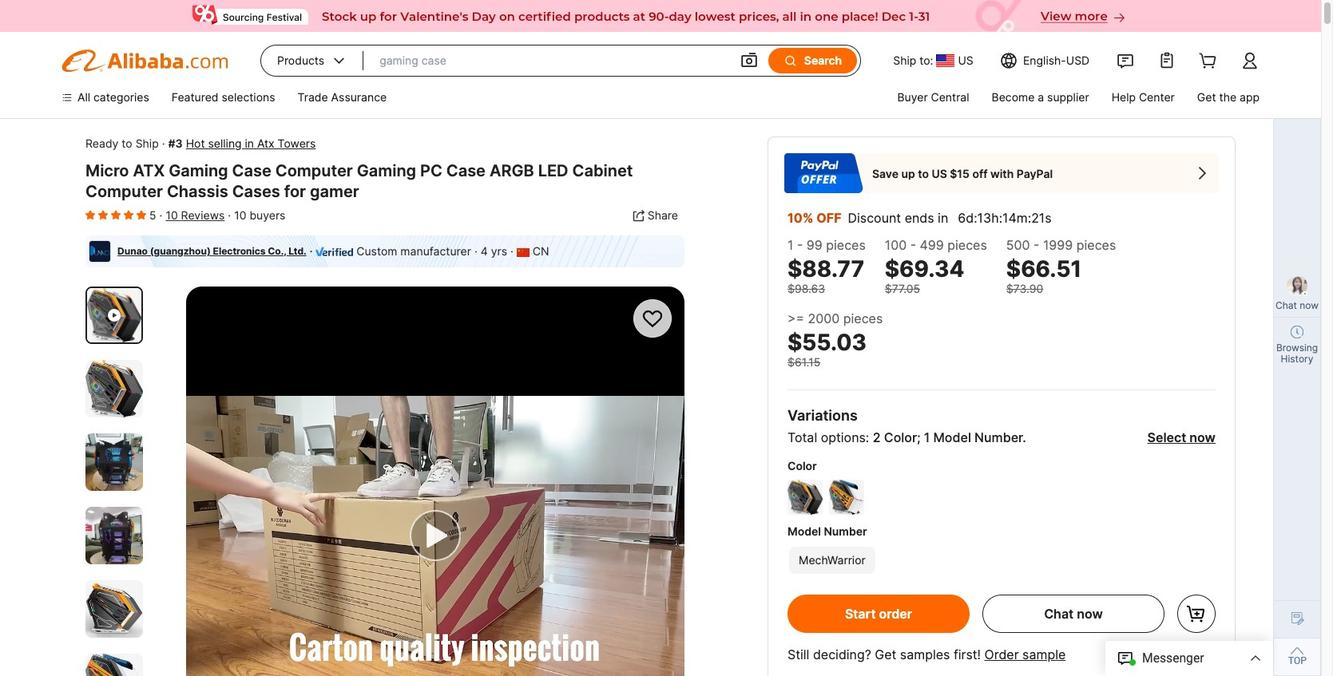 Task type: describe. For each thing, give the bounding box(es) containing it.
$66.51
[[1007, 256, 1082, 283]]

chat now button
[[983, 595, 1165, 634]]

;
[[917, 430, 921, 446]]

10% off discount ends in
[[788, 210, 949, 226]]

h:
[[992, 210, 1003, 226]]

to:
[[920, 54, 934, 67]]

chat inside chat now button
[[1044, 606, 1074, 622]]

2 favorites filling image from the left
[[98, 209, 108, 221]]

become
[[992, 90, 1035, 104]]

1 horizontal spatial get
[[1198, 90, 1216, 104]]

- for $88.77
[[797, 237, 803, 253]]

- for $69.34
[[911, 237, 916, 253]]

the
[[1220, 90, 1237, 104]]

pc
[[420, 161, 442, 181]]

$55.03
[[788, 329, 867, 356]]

discount
[[848, 210, 901, 226]]

variations
[[788, 407, 858, 424]]

central
[[931, 90, 970, 104]]


[[740, 51, 759, 70]]

start
[[845, 606, 876, 622]]

>=
[[788, 311, 805, 327]]

pieces for $66.51
[[1077, 237, 1116, 253]]

0 horizontal spatial color
[[788, 459, 817, 473]]

m:
[[1017, 210, 1032, 226]]

500
[[1007, 237, 1030, 253]]

history
[[1281, 353, 1314, 365]]

1 horizontal spatial now
[[1190, 430, 1216, 446]]

ready
[[85, 137, 119, 150]]

chat now inside button
[[1044, 606, 1103, 622]]

deciding?
[[813, 647, 872, 663]]

#3
[[168, 137, 183, 150]]

0 vertical spatial chat
[[1276, 300, 1297, 312]]

with
[[991, 167, 1014, 180]]

100
[[885, 237, 907, 253]]

0 vertical spatial chat now
[[1276, 300, 1319, 312]]

select
[[1148, 430, 1187, 446]]

10 for 10 reviews
[[166, 209, 178, 222]]

ltd.
[[289, 245, 307, 257]]

1 horizontal spatial to
[[918, 167, 929, 180]]

1 inside 1 - 99 pieces $88.77 $98.63
[[788, 237, 794, 253]]

5
[[149, 209, 156, 222]]

custom
[[357, 244, 397, 258]]

10 for 10 buyers
[[234, 209, 246, 222]]

all
[[77, 90, 90, 104]]

total
[[788, 430, 817, 446]]

up
[[902, 167, 915, 180]]

trade
[[298, 90, 328, 104]]

10%
[[788, 210, 814, 226]]

chassis
[[167, 182, 228, 201]]


[[784, 54, 798, 68]]

0 vertical spatial color
[[884, 430, 917, 446]]

products
[[277, 54, 324, 67]]

select now
[[1148, 430, 1216, 446]]

led
[[538, 161, 569, 181]]

samples
[[900, 647, 950, 663]]

4 favorites filling image from the left
[[137, 209, 146, 221]]

yrs
[[491, 244, 507, 258]]

all categories
[[77, 90, 149, 104]]

0 vertical spatial ship
[[893, 54, 917, 67]]

10 reviews
[[166, 209, 225, 222]]

off
[[973, 167, 988, 180]]

21
[[1032, 210, 1045, 226]]

$77.05
[[885, 282, 920, 296]]

4 yrs
[[481, 244, 507, 258]]

categories
[[94, 90, 149, 104]]

499
[[920, 237, 944, 253]]

co.,
[[268, 245, 286, 257]]

gaming case text field
[[380, 46, 724, 75]]

english-usd
[[1023, 54, 1090, 67]]

1 - 99 pieces $88.77 $98.63
[[788, 237, 866, 296]]

1 vertical spatial in
[[938, 210, 949, 226]]

arrow right image
[[1197, 165, 1210, 182]]

1 vertical spatial ship
[[136, 137, 159, 150]]

pieces inside >= 2000 pieces $55.03 $61.15
[[844, 311, 883, 327]]

1 horizontal spatial computer
[[275, 161, 353, 181]]

off
[[817, 210, 842, 226]]

$61.15
[[788, 356, 821, 369]]

mechwarrior link
[[788, 546, 877, 576]]

pieces for $69.34
[[948, 237, 987, 253]]

ship to:
[[893, 54, 934, 67]]

paypal
[[1017, 167, 1053, 180]]

electronics
[[213, 245, 266, 257]]

custom manufacturer
[[357, 244, 471, 258]]

- for $66.51
[[1034, 237, 1040, 253]]

 search
[[784, 54, 842, 68]]

save up to us $15 off with paypal
[[872, 167, 1053, 180]]

argb
[[490, 161, 534, 181]]

featured selections
[[172, 90, 275, 104]]

atx
[[257, 137, 275, 150]]

towers
[[278, 137, 316, 150]]

99
[[807, 237, 823, 253]]

dunao
[[117, 245, 148, 257]]

manufacturer
[[401, 244, 471, 258]]

micro atx gaming case computer gaming pc case argb led cabinet computer chassis cases for gamer
[[85, 161, 633, 201]]

1 vertical spatial us
[[932, 167, 947, 180]]



Task type: locate. For each thing, give the bounding box(es) containing it.
selling
[[208, 137, 242, 150]]

get left the
[[1198, 90, 1216, 104]]

- right "500" at the top right
[[1034, 237, 1040, 253]]

- left 99
[[797, 237, 803, 253]]

ready to ship
[[85, 137, 159, 150]]

0 vertical spatial us
[[958, 54, 974, 67]]

0 horizontal spatial ship
[[136, 137, 159, 150]]

select now link
[[1148, 430, 1216, 446]]

1 vertical spatial chat
[[1044, 606, 1074, 622]]

play fill image
[[108, 307, 121, 324]]

1 favorites filling image from the left
[[85, 209, 95, 221]]

1 horizontal spatial gaming
[[357, 161, 416, 181]]

(guangzhou)
[[150, 245, 211, 257]]

model right ; at bottom right
[[934, 430, 971, 446]]

buyer central
[[898, 90, 970, 104]]

$15
[[950, 167, 970, 180]]

ship left to:
[[893, 54, 917, 67]]

1 vertical spatial number
[[824, 525, 867, 538]]

0 horizontal spatial computer
[[85, 182, 163, 201]]

s
[[1045, 210, 1052, 226]]

now
[[1300, 300, 1319, 312], [1190, 430, 1216, 446], [1077, 606, 1103, 622]]

1 horizontal spatial ship
[[893, 54, 917, 67]]

pieces up $88.77
[[826, 237, 866, 253]]

1 right ; at bottom right
[[924, 430, 930, 446]]

hot
[[186, 137, 205, 150]]

us right to:
[[958, 54, 974, 67]]

$69.34
[[885, 256, 965, 283]]

gaming
[[169, 161, 228, 181], [357, 161, 416, 181]]

chat now up browsing
[[1276, 300, 1319, 312]]

1 horizontal spatial 1
[[924, 430, 930, 446]]

1 - from the left
[[797, 237, 803, 253]]

2 10 from the left
[[234, 209, 246, 222]]

chat
[[1276, 300, 1297, 312], [1044, 606, 1074, 622]]

$98.63
[[788, 282, 825, 296]]

pieces
[[826, 237, 866, 253], [948, 237, 987, 253], [1077, 237, 1116, 253], [844, 311, 883, 327]]

-
[[797, 237, 803, 253], [911, 237, 916, 253], [1034, 237, 1040, 253]]

in left atx
[[245, 137, 254, 150]]

0 vertical spatial 1
[[788, 237, 794, 253]]

100 - 499 pieces $69.34 $77.05
[[885, 237, 987, 296]]

usd
[[1066, 54, 1090, 67]]

1 vertical spatial now
[[1190, 430, 1216, 446]]

0 vertical spatial get
[[1198, 90, 1216, 104]]

now inside button
[[1077, 606, 1103, 622]]

dunao (guangzhou) electronics co., ltd. link
[[117, 245, 307, 257]]

1 vertical spatial get
[[875, 647, 897, 663]]

chat up the sample
[[1044, 606, 1074, 622]]

us left $15
[[932, 167, 947, 180]]

.
[[1023, 430, 1027, 446]]

1 vertical spatial color
[[788, 459, 817, 473]]

d:
[[966, 210, 978, 226]]

- inside 500 - 1999 pieces $66.51 $73.90
[[1034, 237, 1040, 253]]

0 horizontal spatial chat now
[[1044, 606, 1103, 622]]

become a supplier
[[992, 90, 1089, 104]]

0 vertical spatial in
[[245, 137, 254, 150]]

hot selling in  atx towers link
[[186, 137, 316, 150]]

10 left buyers
[[234, 209, 246, 222]]

1 vertical spatial chat now
[[1044, 606, 1103, 622]]

case right pc
[[446, 161, 486, 181]]

2 - from the left
[[911, 237, 916, 253]]

0 vertical spatial number
[[975, 430, 1023, 446]]

browsing
[[1277, 342, 1318, 354]]

favorites filling image
[[85, 209, 95, 221], [98, 209, 108, 221], [111, 209, 121, 221], [124, 209, 133, 221], [124, 209, 133, 221], [137, 209, 146, 221]]

trade assurance
[[298, 90, 387, 104]]

2 horizontal spatial now
[[1300, 300, 1319, 312]]

1 horizontal spatial in
[[938, 210, 949, 226]]

1 vertical spatial to
[[918, 167, 929, 180]]

for
[[284, 182, 306, 201]]

0 horizontal spatial get
[[875, 647, 897, 663]]

1 vertical spatial computer
[[85, 182, 163, 201]]

1
[[788, 237, 794, 253], [924, 430, 930, 446]]

- inside 1 - 99 pieces $88.77 $98.63
[[797, 237, 803, 253]]

computer up for on the left of page
[[275, 161, 353, 181]]

color down total
[[788, 459, 817, 473]]

4
[[481, 244, 488, 258]]

english-
[[1023, 54, 1066, 67]]

number up mechwarrior
[[824, 525, 867, 538]]

13
[[978, 210, 992, 226]]

500 - 1999 pieces $66.51 $73.90
[[1007, 237, 1116, 296]]

color right the "2"
[[884, 430, 917, 446]]

0 horizontal spatial now
[[1077, 606, 1103, 622]]

to right ready
[[122, 137, 132, 150]]

0 vertical spatial now
[[1300, 300, 1319, 312]]

0 horizontal spatial us
[[932, 167, 947, 180]]

1 horizontal spatial chat
[[1276, 300, 1297, 312]]

model number
[[788, 525, 867, 538]]

app
[[1240, 90, 1260, 104]]

pieces down d:
[[948, 237, 987, 253]]

start order
[[845, 606, 912, 622]]

a
[[1038, 90, 1044, 104]]

1 horizontal spatial case
[[446, 161, 486, 181]]


[[331, 53, 348, 69]]

>= 2000 pieces $55.03 $61.15
[[788, 311, 883, 369]]

ends
[[905, 210, 934, 226]]

options:
[[821, 430, 869, 446]]

gaming left pc
[[357, 161, 416, 181]]

10 right 5
[[166, 209, 178, 222]]

3 favorites filling image from the left
[[111, 209, 121, 221]]

gaming up chassis
[[169, 161, 228, 181]]

us
[[958, 54, 974, 67], [932, 167, 947, 180]]

1 horizontal spatial -
[[911, 237, 916, 253]]

1 horizontal spatial 10
[[234, 209, 246, 222]]

atx
[[133, 161, 165, 181]]

to right up
[[918, 167, 929, 180]]

ship up atx
[[136, 137, 159, 150]]

pieces right 1999
[[1077, 237, 1116, 253]]

still deciding? get samples first! order sample
[[788, 647, 1066, 663]]

center
[[1139, 90, 1175, 104]]

0 horizontal spatial chat
[[1044, 606, 1074, 622]]

pieces inside 1 - 99 pieces $88.77 $98.63
[[826, 237, 866, 253]]

pieces right 2000
[[844, 311, 883, 327]]

in left '6'
[[938, 210, 949, 226]]

0 horizontal spatial in
[[245, 137, 254, 150]]

first!
[[954, 647, 981, 663]]

- inside 100 - 499 pieces $69.34 $77.05
[[911, 237, 916, 253]]

2 case from the left
[[446, 161, 486, 181]]

0 horizontal spatial 1
[[788, 237, 794, 253]]

0 vertical spatial model
[[934, 430, 971, 446]]

- right 100
[[911, 237, 916, 253]]

1 left 99
[[788, 237, 794, 253]]

favorite image
[[641, 307, 665, 331]]

gamer
[[310, 182, 359, 201]]

order sample link
[[985, 647, 1066, 663]]

0 horizontal spatial -
[[797, 237, 803, 253]]

number right ; at bottom right
[[975, 430, 1023, 446]]

mechwarrior
[[799, 554, 866, 567]]

2 gaming from the left
[[357, 161, 416, 181]]

sample
[[1023, 647, 1066, 663]]

order
[[879, 606, 912, 622]]

chat up browsing
[[1276, 300, 1297, 312]]

6
[[958, 210, 966, 226]]

$88.77
[[788, 256, 865, 283]]

0 vertical spatial computer
[[275, 161, 353, 181]]

dunao (guangzhou) electronics co., ltd.
[[117, 245, 307, 257]]

chat now up the sample
[[1044, 606, 1103, 622]]

3 - from the left
[[1034, 237, 1040, 253]]

1 vertical spatial 1
[[924, 430, 930, 446]]

2 vertical spatial now
[[1077, 606, 1103, 622]]

selections
[[222, 90, 275, 104]]

help center
[[1112, 90, 1175, 104]]

1 gaming from the left
[[169, 161, 228, 181]]

pieces inside 100 - 499 pieces $69.34 $77.05
[[948, 237, 987, 253]]

2
[[873, 430, 881, 446]]

in
[[245, 137, 254, 150], [938, 210, 949, 226]]

company logo image
[[89, 240, 111, 263]]

model up mechwarrior
[[788, 525, 821, 538]]

1 horizontal spatial model
[[934, 430, 971, 446]]

0 horizontal spatial to
[[122, 137, 132, 150]]

14
[[1003, 210, 1017, 226]]

supplier
[[1048, 90, 1089, 104]]

assurance
[[331, 90, 387, 104]]

micro
[[85, 161, 129, 181]]

1 horizontal spatial number
[[975, 430, 1023, 446]]

10 buyers
[[234, 209, 286, 222]]

1 horizontal spatial chat now
[[1276, 300, 1319, 312]]

0 horizontal spatial number
[[824, 525, 867, 538]]

case up cases
[[232, 161, 271, 181]]

computer down micro
[[85, 182, 163, 201]]

1 case from the left
[[232, 161, 271, 181]]

start order button
[[788, 595, 970, 634]]

total options: 2 color ; 1 model number .
[[788, 430, 1027, 446]]

favorites filling image
[[85, 209, 95, 221], [98, 209, 108, 221], [111, 209, 121, 221], [137, 209, 146, 221]]

6 d: 13 h: 14 m: 21 s
[[958, 210, 1052, 226]]

cabinet
[[573, 161, 633, 181]]

to
[[122, 137, 132, 150], [918, 167, 929, 180]]

products 
[[277, 53, 348, 69]]

get the app
[[1198, 90, 1260, 104]]

ship
[[893, 54, 917, 67], [136, 137, 159, 150]]

1 vertical spatial model
[[788, 525, 821, 538]]

0 horizontal spatial case
[[232, 161, 271, 181]]

get left samples
[[875, 647, 897, 663]]

1 10 from the left
[[166, 209, 178, 222]]

cases
[[232, 182, 280, 201]]

2 horizontal spatial -
[[1034, 237, 1040, 253]]

pieces inside 500 - 1999 pieces $66.51 $73.90
[[1077, 237, 1116, 253]]

0 vertical spatial to
[[122, 137, 132, 150]]

0 horizontal spatial model
[[788, 525, 821, 538]]

1 horizontal spatial us
[[958, 54, 974, 67]]

0 horizontal spatial 10
[[166, 209, 178, 222]]

1 horizontal spatial color
[[884, 430, 917, 446]]

save
[[872, 167, 899, 180]]

0 horizontal spatial gaming
[[169, 161, 228, 181]]

pieces for $88.77
[[826, 237, 866, 253]]



Task type: vqa. For each thing, say whether or not it's contained in the screenshot.
ALL
yes



